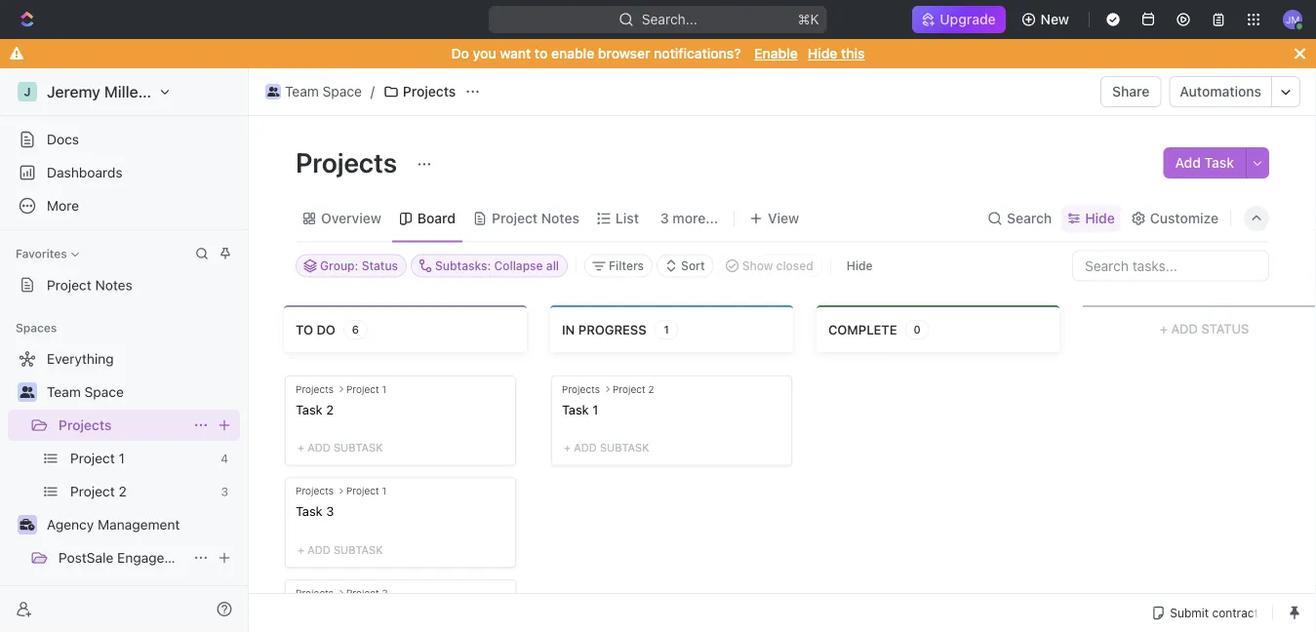 Task type: vqa. For each thing, say whether or not it's contained in the screenshot.
the right wifi image
no



Task type: locate. For each thing, give the bounding box(es) containing it.
notes up 'all'
[[541, 210, 580, 226]]

1 vertical spatial 3
[[221, 485, 228, 499]]

1 horizontal spatial project notes
[[492, 210, 580, 226]]

0 horizontal spatial space
[[84, 384, 124, 400]]

+ down task 3
[[298, 543, 304, 556]]

agency management
[[47, 517, 180, 533]]

team space link down everything link
[[47, 377, 236, 408]]

0 vertical spatial 3
[[661, 210, 669, 226]]

0 horizontal spatial team space link
[[47, 377, 236, 408]]

subtask for 2
[[334, 441, 383, 454]]

3
[[661, 210, 669, 226], [221, 485, 228, 499], [326, 504, 334, 518]]

+ add subtask
[[298, 441, 383, 454], [564, 441, 649, 454], [298, 543, 383, 556]]

notes up everything link
[[95, 277, 132, 293]]

project 1 link
[[70, 443, 213, 474]]

2 inside tree
[[119, 483, 127, 500]]

tree
[[8, 343, 240, 632]]

1 horizontal spatial status
[[1202, 321, 1249, 336]]

1 horizontal spatial team
[[285, 83, 319, 100]]

2 horizontal spatial hide
[[1085, 210, 1115, 226]]

to do
[[296, 322, 336, 336]]

docs
[[47, 131, 79, 147]]

user group image
[[267, 87, 279, 97], [20, 386, 35, 398]]

add for 1
[[574, 441, 597, 454]]

0 horizontal spatial 3
[[221, 485, 228, 499]]

space inside sidebar navigation
[[84, 384, 124, 400]]

team left /
[[285, 83, 319, 100]]

0 horizontal spatial project notes link
[[8, 269, 240, 301]]

0 horizontal spatial status
[[362, 259, 398, 273]]

project notes up collapse
[[492, 210, 580, 226]]

project notes down favorites button
[[47, 277, 132, 293]]

space left /
[[323, 83, 362, 100]]

project 1
[[346, 383, 386, 394], [70, 450, 125, 466], [346, 485, 386, 496]]

+ add subtask down task 1
[[564, 441, 649, 454]]

team space link
[[261, 80, 367, 103], [47, 377, 236, 408]]

user group image inside tree
[[20, 386, 35, 398]]

+ for task 3
[[298, 543, 304, 556]]

project notes link up collapse
[[488, 205, 580, 232]]

more...
[[673, 210, 718, 226]]

engagements
[[117, 550, 203, 566]]

project notes link
[[488, 205, 580, 232], [8, 269, 240, 301]]

0 vertical spatial project 2
[[613, 383, 654, 394]]

to left "do"
[[296, 322, 313, 336]]

1 vertical spatial task
[[562, 402, 589, 416]]

1
[[664, 323, 669, 336], [382, 383, 386, 394], [592, 402, 598, 416], [119, 450, 125, 466], [382, 485, 386, 496]]

customize button
[[1125, 205, 1225, 232]]

sidebar navigation
[[0, 68, 253, 632]]

1 horizontal spatial task
[[562, 402, 589, 416]]

1 vertical spatial project notes link
[[8, 269, 240, 301]]

+ add subtask down task 3
[[298, 543, 383, 556]]

3 inside sidebar navigation
[[221, 485, 228, 499]]

1 inside sidebar navigation
[[119, 450, 125, 466]]

2
[[648, 383, 654, 394], [326, 402, 334, 416], [119, 483, 127, 500], [382, 587, 388, 598]]

1 horizontal spatial project notes link
[[488, 205, 580, 232]]

projects link down "postsale engagements" link
[[70, 576, 208, 607]]

overview link
[[317, 205, 381, 232]]

0 horizontal spatial project 2
[[70, 483, 127, 500]]

add for 3
[[308, 543, 331, 556]]

+ down search tasks... "text box"
[[1160, 321, 1168, 336]]

1 vertical spatial hide
[[1085, 210, 1115, 226]]

space down everything link
[[84, 384, 124, 400]]

‎task
[[296, 402, 323, 416]]

space
[[323, 83, 362, 100], [84, 384, 124, 400]]

everything link
[[8, 343, 236, 375]]

to right want
[[535, 45, 548, 61]]

progress
[[578, 322, 647, 336]]

0 vertical spatial notes
[[541, 210, 580, 226]]

0 vertical spatial team space link
[[261, 80, 367, 103]]

task
[[1205, 155, 1234, 171], [562, 402, 589, 416], [296, 504, 323, 518]]

subtasks: collapse all
[[435, 259, 559, 273]]

0 horizontal spatial hide
[[808, 45, 838, 61]]

team space link inside sidebar navigation
[[47, 377, 236, 408]]

projects down do
[[403, 83, 456, 100]]

spaces
[[16, 321, 57, 335]]

project notes link up everything link
[[8, 269, 240, 301]]

1 horizontal spatial 3
[[326, 504, 334, 518]]

+ add subtask down ‎task 2
[[298, 441, 383, 454]]

0 horizontal spatial to
[[296, 322, 313, 336]]

0 horizontal spatial task
[[296, 504, 323, 518]]

0 vertical spatial project notes link
[[488, 205, 580, 232]]

view
[[768, 210, 799, 226]]

jeremy
[[47, 82, 100, 101]]

1 vertical spatial space
[[84, 384, 124, 400]]

hide
[[808, 45, 838, 61], [1085, 210, 1115, 226], [847, 259, 873, 273]]

1 vertical spatial team space
[[47, 384, 124, 400]]

1 horizontal spatial space
[[323, 83, 362, 100]]

0 horizontal spatial team
[[47, 384, 81, 400]]

3 for 3
[[221, 485, 228, 499]]

automations button
[[1170, 77, 1271, 106]]

1 horizontal spatial hide
[[847, 259, 873, 273]]

tree containing everything
[[8, 343, 240, 632]]

hide inside dropdown button
[[1085, 210, 1115, 226]]

2 horizontal spatial task
[[1205, 155, 1234, 171]]

automations
[[1180, 83, 1262, 100]]

1 horizontal spatial user group image
[[267, 87, 279, 97]]

3 inside dropdown button
[[661, 210, 669, 226]]

1 vertical spatial project 2
[[70, 483, 127, 500]]

task for task 3
[[296, 504, 323, 518]]

want
[[500, 45, 531, 61]]

2 vertical spatial hide
[[847, 259, 873, 273]]

hide right search
[[1085, 210, 1115, 226]]

team inside tree
[[47, 384, 81, 400]]

subtask for 3
[[334, 543, 383, 556]]

to
[[535, 45, 548, 61], [296, 322, 313, 336]]

1 horizontal spatial team space
[[285, 83, 362, 100]]

user group image down spaces
[[20, 386, 35, 398]]

0 vertical spatial project notes
[[492, 210, 580, 226]]

team space down everything
[[47, 384, 124, 400]]

jm
[[1286, 13, 1300, 25]]

status
[[362, 259, 398, 273], [1202, 321, 1249, 336]]

project notes
[[492, 210, 580, 226], [47, 277, 132, 293]]

search button
[[982, 205, 1058, 232]]

2 vertical spatial 3
[[326, 504, 334, 518]]

1 vertical spatial team space link
[[47, 377, 236, 408]]

+
[[1160, 321, 1168, 336], [298, 441, 304, 454], [564, 441, 571, 454], [298, 543, 304, 556]]

overview
[[321, 210, 381, 226]]

miller's
[[104, 82, 157, 101]]

subtask for 1
[[600, 441, 649, 454]]

projects link
[[378, 80, 461, 103], [59, 410, 185, 441], [70, 576, 208, 607]]

tara shultz's workspace, , element
[[18, 82, 37, 101]]

0 vertical spatial task
[[1205, 155, 1234, 171]]

project 2 inside project 2 link
[[70, 483, 127, 500]]

1 vertical spatial project 1
[[70, 450, 125, 466]]

0 horizontal spatial team space
[[47, 384, 124, 400]]

j
[[24, 85, 31, 99]]

view button
[[743, 205, 806, 232]]

hide button
[[1062, 205, 1121, 232]]

0 horizontal spatial project notes
[[47, 277, 132, 293]]

add up the customize
[[1175, 155, 1201, 171]]

add
[[1175, 155, 1201, 171], [1171, 321, 1198, 336], [308, 441, 331, 454], [574, 441, 597, 454], [308, 543, 331, 556]]

0 vertical spatial space
[[323, 83, 362, 100]]

1 vertical spatial notes
[[95, 277, 132, 293]]

hide left the this
[[808, 45, 838, 61]]

1 horizontal spatial team space link
[[261, 80, 367, 103]]

filters button
[[585, 254, 653, 278]]

list
[[616, 210, 639, 226]]

+ add subtask for 1
[[564, 441, 649, 454]]

1 horizontal spatial project 2
[[346, 587, 388, 598]]

team down everything
[[47, 384, 81, 400]]

1 vertical spatial project notes
[[47, 277, 132, 293]]

2 horizontal spatial project 2
[[613, 383, 654, 394]]

more
[[47, 198, 79, 214]]

+ add status
[[1160, 321, 1249, 336]]

add down ‎task 2
[[308, 441, 331, 454]]

team
[[285, 83, 319, 100], [47, 384, 81, 400]]

task inside button
[[1205, 155, 1234, 171]]

projects link up project 1 link
[[59, 410, 185, 441]]

1 vertical spatial projects link
[[59, 410, 185, 441]]

2 horizontal spatial 3
[[661, 210, 669, 226]]

1 vertical spatial team
[[47, 384, 81, 400]]

project 2
[[613, 383, 654, 394], [70, 483, 127, 500], [346, 587, 388, 598]]

0 horizontal spatial notes
[[95, 277, 132, 293]]

2 vertical spatial project 1
[[346, 485, 386, 496]]

agency
[[47, 517, 94, 533]]

team space left /
[[285, 83, 362, 100]]

⌘k
[[798, 11, 819, 27]]

3 for 3 more...
[[661, 210, 669, 226]]

show closed button
[[718, 254, 822, 278]]

0 vertical spatial project 1
[[346, 383, 386, 394]]

customize
[[1150, 210, 1219, 226]]

0 vertical spatial projects link
[[378, 80, 461, 103]]

team space link left /
[[261, 80, 367, 103]]

upgrade link
[[913, 6, 1006, 33]]

status down search tasks... "text box"
[[1202, 321, 1249, 336]]

2 vertical spatial projects link
[[70, 576, 208, 607]]

+ down task 1
[[564, 441, 571, 454]]

1 vertical spatial user group image
[[20, 386, 35, 398]]

+ down ‎task on the left bottom
[[298, 441, 304, 454]]

0 vertical spatial user group image
[[267, 87, 279, 97]]

1 vertical spatial to
[[296, 322, 313, 336]]

hide up complete
[[847, 259, 873, 273]]

projects link right /
[[378, 80, 461, 103]]

0 horizontal spatial user group image
[[20, 386, 35, 398]]

add task button
[[1164, 147, 1246, 179]]

2 vertical spatial task
[[296, 504, 323, 518]]

user group image right workspace
[[267, 87, 279, 97]]

project
[[492, 210, 538, 226], [47, 277, 91, 293], [346, 383, 379, 394], [613, 383, 646, 394], [70, 450, 115, 466], [70, 483, 115, 500], [346, 485, 379, 496], [346, 587, 379, 598]]

board link
[[414, 205, 456, 232]]

add down task 1
[[574, 441, 597, 454]]

management
[[98, 517, 180, 533]]

0 vertical spatial to
[[535, 45, 548, 61]]

1 vertical spatial status
[[1202, 321, 1249, 336]]

projects
[[403, 83, 456, 100], [296, 146, 403, 178], [296, 383, 334, 394], [562, 383, 600, 394], [59, 417, 112, 433], [296, 485, 334, 496], [70, 583, 122, 599], [296, 587, 334, 598]]

add down task 3
[[308, 543, 331, 556]]

project 1 for task 3
[[346, 485, 386, 496]]

share button
[[1101, 76, 1162, 107]]

status right group:
[[362, 259, 398, 273]]



Task type: describe. For each thing, give the bounding box(es) containing it.
board
[[417, 210, 456, 226]]

add inside button
[[1175, 155, 1201, 171]]

Search tasks... text field
[[1073, 251, 1268, 281]]

this
[[841, 45, 865, 61]]

task 3
[[296, 504, 334, 518]]

dashboards
[[47, 164, 123, 181]]

view button
[[743, 196, 806, 242]]

you
[[473, 45, 496, 61]]

in
[[562, 322, 575, 336]]

user group image inside team space "link"
[[267, 87, 279, 97]]

notifications?
[[654, 45, 741, 61]]

search...
[[642, 11, 698, 27]]

more button
[[8, 190, 240, 221]]

+ add subtask for 2
[[298, 441, 383, 454]]

0
[[914, 323, 921, 336]]

1 horizontal spatial to
[[535, 45, 548, 61]]

new
[[1041, 11, 1069, 27]]

project 2 link
[[70, 476, 213, 507]]

projects up task 1
[[562, 383, 600, 394]]

task for task 1
[[562, 402, 589, 416]]

+ for ‎task 2
[[298, 441, 304, 454]]

docs link
[[8, 124, 240, 155]]

jeremy miller's workspace
[[47, 82, 242, 101]]

sort
[[681, 259, 705, 273]]

0 vertical spatial hide
[[808, 45, 838, 61]]

4
[[221, 452, 228, 465]]

sort button
[[657, 254, 714, 278]]

list link
[[612, 205, 639, 232]]

complete
[[828, 322, 897, 336]]

0 vertical spatial team space
[[285, 83, 362, 100]]

+ for task 1
[[564, 441, 571, 454]]

postsale engagements link
[[59, 543, 203, 574]]

all
[[546, 259, 559, 273]]

hide inside button
[[847, 259, 873, 273]]

add for 2
[[308, 441, 331, 454]]

2 vertical spatial project 2
[[346, 587, 388, 598]]

closed
[[776, 259, 814, 273]]

search
[[1007, 210, 1052, 226]]

agency management link
[[47, 509, 236, 541]]

3 more... button
[[654, 205, 725, 232]]

6
[[352, 323, 359, 336]]

projects up project 1 link
[[59, 417, 112, 433]]

projects up overview
[[296, 146, 403, 178]]

team space inside sidebar navigation
[[47, 384, 124, 400]]

postsale
[[59, 550, 113, 566]]

+ add subtask for 3
[[298, 543, 383, 556]]

enable
[[754, 45, 798, 61]]

0 vertical spatial status
[[362, 259, 398, 273]]

hide button
[[839, 254, 881, 278]]

postsale engagements
[[59, 550, 203, 566]]

show
[[742, 259, 773, 273]]

notes inside sidebar navigation
[[95, 277, 132, 293]]

do
[[451, 45, 469, 61]]

tree inside sidebar navigation
[[8, 343, 240, 632]]

0 vertical spatial team
[[285, 83, 319, 100]]

favorites
[[16, 247, 67, 261]]

project notes link inside sidebar navigation
[[8, 269, 240, 301]]

projects down the postsale
[[70, 583, 122, 599]]

add task
[[1175, 155, 1234, 171]]

everything
[[47, 351, 114, 367]]

1 horizontal spatial notes
[[541, 210, 580, 226]]

upgrade
[[940, 11, 996, 27]]

projects up task 3
[[296, 485, 334, 496]]

jm button
[[1277, 4, 1308, 35]]

add down search tasks... "text box"
[[1171, 321, 1198, 336]]

3 more...
[[661, 210, 718, 226]]

filters
[[609, 259, 644, 273]]

‎task 2
[[296, 402, 334, 416]]

subtasks:
[[435, 259, 491, 273]]

in progress
[[562, 322, 647, 336]]

projects up ‎task 2
[[296, 383, 334, 394]]

favorites button
[[8, 242, 87, 265]]

/
[[371, 83, 375, 100]]

do you want to enable browser notifications? enable hide this
[[451, 45, 865, 61]]

group: status
[[320, 259, 398, 273]]

projects down task 3
[[296, 587, 334, 598]]

show closed
[[742, 259, 814, 273]]

task 1
[[562, 402, 598, 416]]

collapse
[[494, 259, 543, 273]]

enable
[[551, 45, 594, 61]]

business time image
[[20, 519, 35, 531]]

project notes inside sidebar navigation
[[47, 277, 132, 293]]

do
[[317, 322, 336, 336]]

browser
[[598, 45, 650, 61]]

project 1 for ‎task 2
[[346, 383, 386, 394]]

new button
[[1013, 4, 1081, 35]]

share
[[1112, 83, 1150, 100]]

dashboards link
[[8, 157, 240, 188]]

group:
[[320, 259, 358, 273]]

workspace
[[161, 82, 242, 101]]

project 1 inside sidebar navigation
[[70, 450, 125, 466]]



